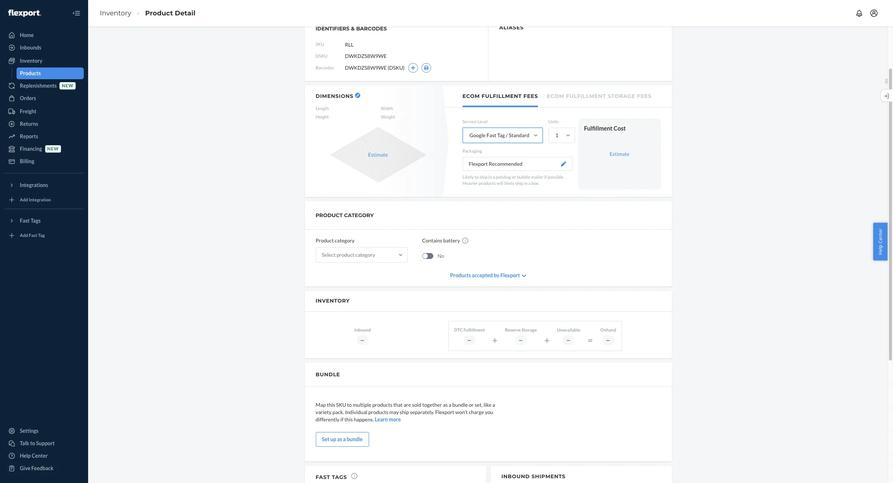 Task type: describe. For each thing, give the bounding box(es) containing it.
a right like
[[493, 402, 495, 408]]

center inside help center link
[[32, 453, 48, 460]]

that
[[393, 402, 403, 408]]

width
[[381, 106, 393, 111]]

integrations button
[[4, 180, 84, 191]]

learn
[[375, 417, 388, 423]]

a right together
[[449, 402, 452, 408]]

dtc
[[454, 328, 463, 333]]

fulfillment cost
[[584, 125, 626, 132]]

billing
[[20, 158, 34, 165]]

talk
[[20, 441, 29, 447]]

0 horizontal spatial category
[[335, 238, 355, 244]]

separately.
[[410, 410, 434, 416]]

dsku
[[316, 53, 328, 59]]

(dsku)
[[388, 65, 405, 71]]

dwkdzs8w9we for dwkdzs8w9we
[[345, 53, 387, 59]]

1 horizontal spatial tags
[[332, 475, 347, 481]]

dimensions
[[316, 93, 354, 100]]

units
[[549, 119, 559, 125]]

google fast tag / standard
[[470, 132, 530, 139]]

give
[[20, 466, 30, 472]]

set
[[322, 437, 329, 443]]

pen image
[[561, 162, 566, 167]]

talk to support
[[20, 441, 55, 447]]

battery
[[443, 238, 460, 244]]

integration
[[29, 197, 51, 203]]

inbound for inbound
[[354, 328, 371, 333]]

orders link
[[4, 93, 84, 104]]

new for financing
[[47, 146, 59, 152]]

bundle
[[316, 372, 340, 378]]

box.
[[532, 181, 540, 186]]

flexport inside map this sku to multiple products that are sold together as a bundle or set, like a variety pack. individual products may ship separately. flexport won't charge you differently if this happens.
[[435, 410, 454, 416]]

standard
[[509, 132, 530, 139]]

fast tags button
[[4, 215, 84, 227]]

map
[[316, 402, 326, 408]]

weight
[[381, 114, 395, 120]]

heavier
[[463, 181, 478, 186]]

select
[[322, 252, 336, 258]]

mailer
[[531, 175, 544, 180]]

won't
[[455, 410, 468, 416]]

sku inside map this sku to multiple products that are sold together as a bundle or set, like a variety pack. individual products may ship separately. flexport won't charge you differently if this happens.
[[336, 402, 346, 408]]

charge
[[469, 410, 484, 416]]

likely
[[504, 181, 515, 186]]

contains battery
[[422, 238, 460, 244]]

are
[[404, 402, 411, 408]]

0 vertical spatial ship
[[480, 175, 488, 180]]

home
[[20, 32, 34, 38]]

category
[[344, 212, 374, 219]]

individual
[[345, 410, 367, 416]]

talk to support button
[[4, 438, 84, 450]]

aliases
[[499, 24, 524, 31]]

variety
[[316, 410, 332, 416]]

level
[[478, 119, 488, 125]]

select product category
[[322, 252, 375, 258]]

1 horizontal spatial in
[[524, 181, 528, 186]]

returns
[[20, 121, 38, 127]]

give feedback
[[20, 466, 53, 472]]

fulfillment for dtc fulfillment
[[464, 328, 485, 333]]

orders
[[20, 95, 36, 101]]

bundle inside map this sku to multiple products that are sold together as a bundle or set, like a variety pack. individual products may ship separately. flexport won't charge you differently if this happens.
[[452, 402, 468, 408]]

pack.
[[333, 410, 344, 416]]

2 horizontal spatial inventory
[[316, 298, 350, 305]]

replenishments
[[20, 83, 57, 89]]

ecom fulfillment storage fees
[[547, 93, 652, 100]]

1 vertical spatial fast tags
[[316, 475, 347, 481]]

product detail link
[[145, 9, 195, 17]]

length
[[316, 106, 329, 111]]

packaging
[[463, 148, 482, 154]]

print image
[[424, 66, 429, 70]]

open notifications image
[[855, 9, 864, 18]]

2 + from the left
[[544, 335, 550, 346]]

inbounds
[[20, 44, 41, 51]]

freight link
[[4, 106, 84, 118]]

billing link
[[4, 156, 84, 168]]

add integration
[[20, 197, 51, 203]]

no
[[438, 253, 444, 259]]

center inside "help center" button
[[877, 229, 884, 244]]

inbound shipments
[[502, 474, 566, 480]]

identifiers
[[316, 25, 350, 32]]

or inside map this sku to multiple products that are sold together as a bundle or set, like a variety pack. individual products may ship separately. flexport won't charge you differently if this happens.
[[469, 402, 474, 408]]

1 vertical spatial help center
[[20, 453, 48, 460]]

fast tags inside dropdown button
[[20, 218, 41, 224]]

feedback
[[31, 466, 53, 472]]

&
[[351, 25, 355, 32]]

product category
[[316, 212, 374, 219]]

google
[[470, 132, 486, 139]]

help center inside button
[[877, 229, 884, 255]]

cost
[[614, 125, 626, 132]]

open account menu image
[[870, 9, 879, 18]]

ecom for ecom fulfillment storage fees
[[547, 93, 564, 100]]

support
[[36, 441, 55, 447]]

1 horizontal spatial this
[[345, 417, 353, 423]]

home link
[[4, 29, 84, 41]]

flexport inside button
[[469, 161, 488, 167]]

up
[[330, 437, 336, 443]]

fast inside dropdown button
[[20, 218, 30, 224]]

― for onhand
[[606, 338, 611, 343]]

to for support
[[30, 441, 35, 447]]

integrations
[[20, 182, 48, 188]]

multiple
[[353, 402, 371, 408]]

products link
[[16, 68, 84, 79]]

a left box.
[[529, 181, 531, 186]]

accepted
[[472, 273, 493, 279]]

sold
[[412, 402, 421, 408]]

like
[[484, 402, 492, 408]]

0 horizontal spatial in
[[489, 175, 492, 180]]

detail
[[175, 9, 195, 17]]

inventory inside "breadcrumbs" navigation
[[100, 9, 131, 17]]

barcodes
[[316, 65, 334, 71]]

― for dtc fulfillment
[[467, 338, 472, 343]]

fulfillment for ecom fulfillment fees
[[482, 93, 522, 100]]

set,
[[475, 402, 483, 408]]

flexport recommended button
[[463, 157, 573, 171]]

ecom for ecom fulfillment fees
[[463, 93, 480, 100]]

tab list containing ecom fulfillment fees
[[445, 86, 672, 108]]

service
[[463, 119, 477, 125]]

product category
[[316, 238, 355, 244]]

help inside button
[[877, 245, 884, 255]]

plus image
[[411, 66, 415, 70]]

estimate button
[[368, 151, 388, 159]]

products accepted by flexport
[[450, 273, 520, 279]]

as inside map this sku to multiple products that are sold together as a bundle or set, like a variety pack. individual products may ship separately. flexport won't charge you differently if this happens.
[[443, 402, 448, 408]]

to for ship
[[475, 175, 479, 180]]

1
[[556, 132, 559, 139]]



Task type: locate. For each thing, give the bounding box(es) containing it.
1 horizontal spatial help center
[[877, 229, 884, 255]]

reserve
[[505, 328, 521, 333]]

=
[[588, 335, 593, 346]]

ecom fulfillment fees
[[463, 93, 538, 100]]

product
[[316, 212, 343, 219]]

tags
[[31, 218, 41, 224], [332, 475, 347, 481]]

fast
[[487, 132, 496, 139], [20, 218, 30, 224], [29, 233, 37, 239], [316, 475, 330, 481]]

0 vertical spatial storage
[[608, 93, 636, 100]]

estimate for estimate button
[[368, 152, 388, 158]]

new for replenishments
[[62, 83, 73, 89]]

help
[[877, 245, 884, 255], [20, 453, 31, 460]]

product for product detail
[[145, 9, 173, 17]]

1 vertical spatial product
[[316, 238, 334, 244]]

differently
[[316, 417, 340, 423]]

a
[[493, 175, 495, 180], [529, 181, 531, 186], [449, 402, 452, 408], [493, 402, 495, 408], [343, 437, 346, 443]]

2 dwkdzs8w9we from the top
[[345, 65, 387, 71]]

tags inside dropdown button
[[31, 218, 41, 224]]

1 vertical spatial inventory
[[20, 58, 42, 64]]

0 horizontal spatial +
[[492, 335, 498, 346]]

breadcrumbs navigation
[[94, 2, 201, 24]]

or up likely
[[512, 175, 516, 180]]

1 vertical spatial flexport
[[501, 273, 520, 279]]

0 vertical spatial as
[[443, 402, 448, 408]]

flexport down packaging
[[469, 161, 488, 167]]

product left detail
[[145, 9, 173, 17]]

dtc fulfillment
[[454, 328, 485, 333]]

None text field
[[345, 37, 400, 51]]

inventory
[[100, 9, 131, 17], [20, 58, 42, 64], [316, 298, 350, 305]]

this right "map"
[[327, 402, 335, 408]]

add for add integration
[[20, 197, 28, 203]]

ecom up units
[[547, 93, 564, 100]]

0 vertical spatial this
[[327, 402, 335, 408]]

0 horizontal spatial product
[[145, 9, 173, 17]]

― for inbound
[[360, 338, 365, 343]]

0 horizontal spatial bundle
[[347, 437, 363, 443]]

products up replenishments
[[20, 70, 41, 76]]

dwkdzs8w9we for dwkdzs8w9we (dsku)
[[345, 65, 387, 71]]

1 ― from the left
[[360, 338, 365, 343]]

1 horizontal spatial inventory
[[100, 9, 131, 17]]

sku up pack.
[[336, 402, 346, 408]]

2 vertical spatial to
[[30, 441, 35, 447]]

0 horizontal spatial or
[[469, 402, 474, 408]]

unavailable
[[557, 328, 581, 333]]

dwkdzs8w9we up "pencil alt" icon
[[345, 65, 387, 71]]

if right the mailer
[[544, 175, 547, 180]]

storage right reserve
[[522, 328, 537, 333]]

tag for google
[[497, 132, 505, 139]]

product detail
[[145, 9, 195, 17]]

in down the bubble
[[524, 181, 528, 186]]

1 horizontal spatial inventory link
[[100, 9, 131, 17]]

product up select
[[316, 238, 334, 244]]

ship inside map this sku to multiple products that are sold together as a bundle or set, like a variety pack. individual products may ship separately. flexport won't charge you differently if this happens.
[[400, 410, 409, 416]]

1 vertical spatial tag
[[38, 233, 45, 239]]

1 vertical spatial dwkdzs8w9we
[[345, 65, 387, 71]]

1 horizontal spatial fast tags
[[316, 475, 347, 481]]

ecom inside ecom fulfillment fees tab
[[463, 93, 480, 100]]

0 vertical spatial tags
[[31, 218, 41, 224]]

as right up
[[337, 437, 342, 443]]

give feedback button
[[4, 463, 84, 475]]

sku up dsku
[[316, 42, 324, 47]]

reserve storage
[[505, 328, 537, 333]]

2 ecom from the left
[[547, 93, 564, 100]]

0 vertical spatial help
[[877, 245, 884, 255]]

ship down are
[[400, 410, 409, 416]]

1 vertical spatial storage
[[522, 328, 537, 333]]

dwkdzs8w9we up dwkdzs8w9we (dsku)
[[345, 53, 387, 59]]

you
[[485, 410, 493, 416]]

0 vertical spatial new
[[62, 83, 73, 89]]

if inside map this sku to multiple products that are sold together as a bundle or set, like a variety pack. individual products may ship separately. flexport won't charge you differently if this happens.
[[341, 417, 344, 423]]

1 ecom from the left
[[463, 93, 480, 100]]

0 horizontal spatial this
[[327, 402, 335, 408]]

tab list
[[445, 86, 672, 108]]

help center button
[[874, 223, 888, 261]]

if
[[544, 175, 547, 180], [341, 417, 344, 423]]

new
[[62, 83, 73, 89], [47, 146, 59, 152]]

1 vertical spatial products
[[450, 273, 471, 279]]

0 horizontal spatial ecom
[[463, 93, 480, 100]]

0 horizontal spatial fast tags
[[20, 218, 41, 224]]

add down fast tags dropdown button
[[20, 233, 28, 239]]

1 horizontal spatial if
[[544, 175, 547, 180]]

1 horizontal spatial tag
[[497, 132, 505, 139]]

map this sku to multiple products that are sold together as a bundle or set, like a variety pack. individual products may ship separately. flexport won't charge you differently if this happens.
[[316, 402, 495, 423]]

category up product
[[335, 238, 355, 244]]

will
[[497, 181, 504, 186]]

0 horizontal spatial help
[[20, 453, 31, 460]]

reports link
[[4, 131, 84, 143]]

/
[[506, 132, 508, 139]]

1 vertical spatial this
[[345, 417, 353, 423]]

help center
[[877, 229, 884, 255], [20, 453, 48, 460]]

add fast tag link
[[4, 230, 84, 242]]

to inside map this sku to multiple products that are sold together as a bundle or set, like a variety pack. individual products may ship separately. flexport won't charge you differently if this happens.
[[347, 402, 352, 408]]

1 horizontal spatial fees
[[637, 93, 652, 100]]

―
[[360, 338, 365, 343], [467, 338, 472, 343], [519, 338, 523, 343], [566, 338, 571, 343], [606, 338, 611, 343]]

― for reserve storage
[[519, 338, 523, 343]]

contains
[[422, 238, 442, 244]]

0 vertical spatial or
[[512, 175, 516, 180]]

1 add from the top
[[20, 197, 28, 203]]

as right together
[[443, 402, 448, 408]]

as inside the set up as a bundle button
[[337, 437, 342, 443]]

2 vertical spatial products
[[368, 410, 389, 416]]

0 vertical spatial inbound
[[354, 328, 371, 333]]

to inside likely to ship in a polybag or bubble mailer if possible. heavier products will likely ship in a box.
[[475, 175, 479, 180]]

0 vertical spatial in
[[489, 175, 492, 180]]

this
[[327, 402, 335, 408], [345, 417, 353, 423]]

barcodes
[[356, 25, 387, 32]]

0 horizontal spatial to
[[30, 441, 35, 447]]

0 vertical spatial fast tags
[[20, 218, 41, 224]]

learn more
[[375, 417, 401, 423]]

set up as a bundle button
[[316, 433, 369, 447]]

2 vertical spatial flexport
[[435, 410, 454, 416]]

1 vertical spatial inbound
[[502, 474, 530, 480]]

0 horizontal spatial fees
[[524, 93, 538, 100]]

set up as a bundle
[[322, 437, 363, 443]]

ship down the bubble
[[515, 181, 523, 186]]

1 horizontal spatial bundle
[[452, 402, 468, 408]]

0 vertical spatial sku
[[316, 42, 324, 47]]

1 horizontal spatial sku
[[336, 402, 346, 408]]

ecom up service
[[463, 93, 480, 100]]

1 horizontal spatial help
[[877, 245, 884, 255]]

0 vertical spatial product
[[145, 9, 173, 17]]

0 vertical spatial tag
[[497, 132, 505, 139]]

4 ― from the left
[[566, 338, 571, 343]]

1 vertical spatial sku
[[336, 402, 346, 408]]

or
[[512, 175, 516, 180], [469, 402, 474, 408]]

0 vertical spatial add
[[20, 197, 28, 203]]

bundle
[[452, 402, 468, 408], [347, 437, 363, 443]]

0 horizontal spatial inbound
[[354, 328, 371, 333]]

or left "set,"
[[469, 402, 474, 408]]

category right product
[[356, 252, 375, 258]]

1 vertical spatial inventory link
[[4, 55, 84, 67]]

0 vertical spatial flexport
[[469, 161, 488, 167]]

tag down fast tags dropdown button
[[38, 233, 45, 239]]

to right the talk
[[30, 441, 35, 447]]

shipments
[[532, 474, 566, 480]]

0 vertical spatial to
[[475, 175, 479, 180]]

1 horizontal spatial to
[[347, 402, 352, 408]]

products for products accepted by flexport
[[450, 273, 471, 279]]

2 add from the top
[[20, 233, 28, 239]]

1 vertical spatial add
[[20, 233, 28, 239]]

or inside likely to ship in a polybag or bubble mailer if possible. heavier products will likely ship in a box.
[[512, 175, 516, 180]]

polybag
[[496, 175, 511, 180]]

as
[[443, 402, 448, 408], [337, 437, 342, 443]]

financing
[[20, 146, 42, 152]]

add inside add integration 'link'
[[20, 197, 28, 203]]

inbound for inbound shipments
[[502, 474, 530, 480]]

flexport right by
[[501, 273, 520, 279]]

fulfillment for ecom fulfillment storage fees
[[566, 93, 606, 100]]

1 horizontal spatial products
[[450, 273, 471, 279]]

dwkdzs8w9we
[[345, 53, 387, 59], [345, 65, 387, 71]]

onhand
[[601, 328, 616, 333]]

products up learn at the bottom
[[368, 410, 389, 416]]

0 horizontal spatial estimate
[[368, 152, 388, 158]]

flexport recommended
[[469, 161, 523, 167]]

0 horizontal spatial storage
[[522, 328, 537, 333]]

products up may
[[372, 402, 393, 408]]

tag for add
[[38, 233, 45, 239]]

a left polybag
[[493, 175, 495, 180]]

1 vertical spatial new
[[47, 146, 59, 152]]

add inside "add fast tag" link
[[20, 233, 28, 239]]

product for product category
[[316, 238, 334, 244]]

new down the products link
[[62, 83, 73, 89]]

settings link
[[4, 426, 84, 438]]

1 horizontal spatial as
[[443, 402, 448, 408]]

0 horizontal spatial ship
[[400, 410, 409, 416]]

ecom inside ecom fulfillment storage fees tab
[[547, 93, 564, 100]]

a inside button
[[343, 437, 346, 443]]

bubble
[[517, 175, 530, 180]]

1 vertical spatial tags
[[332, 475, 347, 481]]

center
[[877, 229, 884, 244], [32, 453, 48, 460]]

1 fees from the left
[[524, 93, 538, 100]]

1 vertical spatial if
[[341, 417, 344, 423]]

1 vertical spatial category
[[356, 252, 375, 258]]

close navigation image
[[72, 9, 81, 18]]

1 dwkdzs8w9we from the top
[[345, 53, 387, 59]]

together
[[422, 402, 442, 408]]

tag left /
[[497, 132, 505, 139]]

storage
[[608, 93, 636, 100], [522, 328, 537, 333]]

0 horizontal spatial flexport
[[435, 410, 454, 416]]

products inside likely to ship in a polybag or bubble mailer if possible. heavier products will likely ship in a box.
[[479, 181, 496, 186]]

1 vertical spatial center
[[32, 453, 48, 460]]

flexport down together
[[435, 410, 454, 416]]

product inside "breadcrumbs" navigation
[[145, 9, 173, 17]]

flexport logo image
[[8, 9, 41, 17]]

to inside button
[[30, 441, 35, 447]]

a right up
[[343, 437, 346, 443]]

products for products
[[20, 70, 41, 76]]

estimate link
[[610, 151, 630, 157]]

1 vertical spatial to
[[347, 402, 352, 408]]

0 horizontal spatial help center
[[20, 453, 48, 460]]

estimate for estimate link
[[610, 151, 630, 157]]

bundle up won't
[[452, 402, 468, 408]]

products left accepted
[[450, 273, 471, 279]]

add integration link
[[4, 194, 84, 206]]

products left will
[[479, 181, 496, 186]]

returns link
[[4, 118, 84, 130]]

+
[[492, 335, 498, 346], [544, 335, 550, 346]]

more
[[389, 417, 401, 423]]

ship right likely
[[480, 175, 488, 180]]

settings
[[20, 428, 39, 435]]

category
[[335, 238, 355, 244], [356, 252, 375, 258]]

0 horizontal spatial sku
[[316, 42, 324, 47]]

0 horizontal spatial as
[[337, 437, 342, 443]]

to up individual
[[347, 402, 352, 408]]

likely
[[463, 175, 474, 180]]

0 horizontal spatial new
[[47, 146, 59, 152]]

reports
[[20, 133, 38, 140]]

0 vertical spatial bundle
[[452, 402, 468, 408]]

1 horizontal spatial flexport
[[469, 161, 488, 167]]

1 horizontal spatial storage
[[608, 93, 636, 100]]

0 vertical spatial products
[[20, 70, 41, 76]]

0 vertical spatial center
[[877, 229, 884, 244]]

storage up cost at the top of the page
[[608, 93, 636, 100]]

5 ― from the left
[[606, 338, 611, 343]]

2 fees from the left
[[637, 93, 652, 100]]

1 horizontal spatial center
[[877, 229, 884, 244]]

if inside likely to ship in a polybag or bubble mailer if possible. heavier products will likely ship in a box.
[[544, 175, 547, 180]]

1 vertical spatial ship
[[515, 181, 523, 186]]

0 horizontal spatial if
[[341, 417, 344, 423]]

0 vertical spatial products
[[479, 181, 496, 186]]

1 horizontal spatial ship
[[480, 175, 488, 180]]

1 vertical spatial products
[[372, 402, 393, 408]]

ecom fulfillment storage fees tab
[[547, 86, 652, 106]]

0 vertical spatial inventory
[[100, 9, 131, 17]]

this down individual
[[345, 417, 353, 423]]

chevron down image
[[522, 274, 526, 279]]

possible.
[[548, 175, 564, 180]]

1 vertical spatial help
[[20, 453, 31, 460]]

freight
[[20, 108, 36, 115]]

0 vertical spatial help center
[[877, 229, 884, 255]]

0 vertical spatial dwkdzs8w9we
[[345, 53, 387, 59]]

0 horizontal spatial tags
[[31, 218, 41, 224]]

― for unavailable
[[566, 338, 571, 343]]

tag inside "add fast tag" link
[[38, 233, 45, 239]]

0 vertical spatial if
[[544, 175, 547, 180]]

1 horizontal spatial +
[[544, 335, 550, 346]]

bundle inside button
[[347, 437, 363, 443]]

3 ― from the left
[[519, 338, 523, 343]]

0 vertical spatial inventory link
[[100, 9, 131, 17]]

to right likely
[[475, 175, 479, 180]]

identifiers & barcodes
[[316, 25, 387, 32]]

estimate
[[610, 151, 630, 157], [368, 152, 388, 158]]

2 ― from the left
[[467, 338, 472, 343]]

storage inside tab
[[608, 93, 636, 100]]

0 horizontal spatial tag
[[38, 233, 45, 239]]

0 horizontal spatial inventory link
[[4, 55, 84, 67]]

pencil alt image
[[356, 94, 359, 97]]

new down reports link
[[47, 146, 59, 152]]

ecom fulfillment fees tab
[[463, 86, 538, 107]]

0 horizontal spatial inventory
[[20, 58, 42, 64]]

likely to ship in a polybag or bubble mailer if possible. heavier products will likely ship in a box.
[[463, 175, 564, 186]]

1 horizontal spatial estimate
[[610, 151, 630, 157]]

fast tags
[[20, 218, 41, 224], [316, 475, 347, 481]]

1 horizontal spatial product
[[316, 238, 334, 244]]

in left polybag
[[489, 175, 492, 180]]

add left integration
[[20, 197, 28, 203]]

0 horizontal spatial center
[[32, 453, 48, 460]]

1 + from the left
[[492, 335, 498, 346]]

bundle right up
[[347, 437, 363, 443]]

if down pack.
[[341, 417, 344, 423]]

products
[[479, 181, 496, 186], [372, 402, 393, 408], [368, 410, 389, 416]]

add for add fast tag
[[20, 233, 28, 239]]



Task type: vqa. For each thing, say whether or not it's contained in the screenshot.
the middle ship
yes



